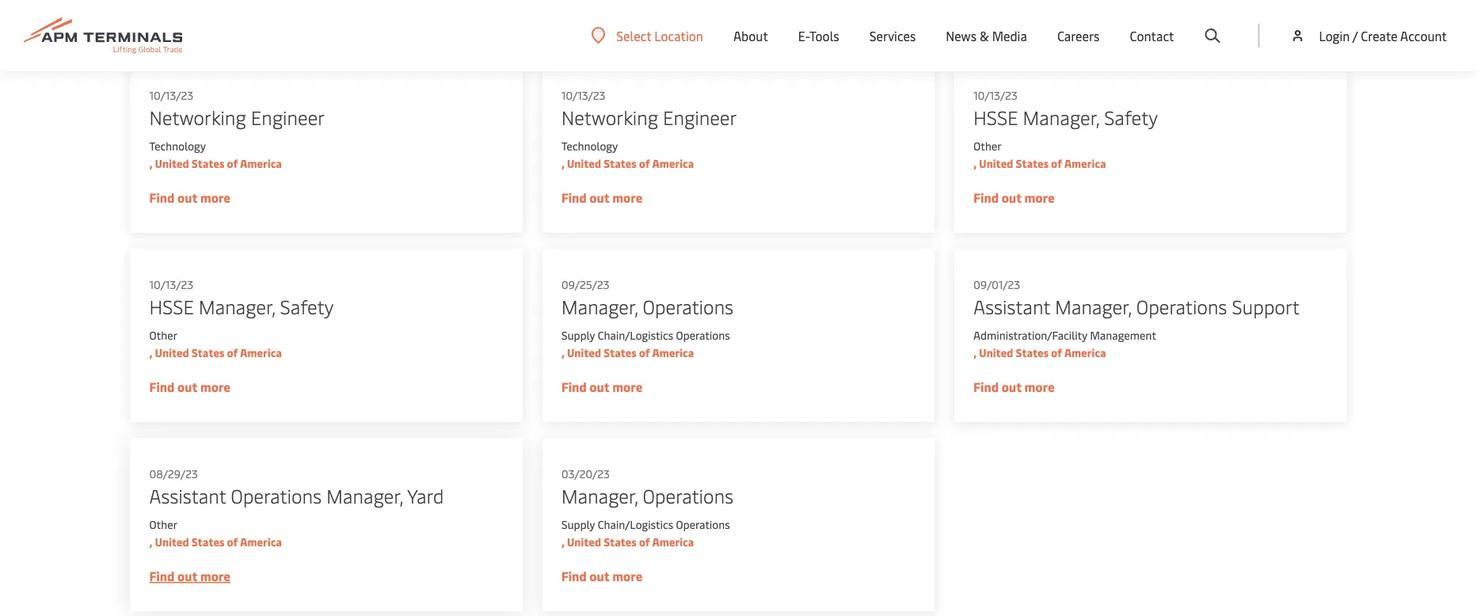 Task type: locate. For each thing, give the bounding box(es) containing it.
assistant inside 09/01/23 assistant manager, operations support
[[974, 294, 1051, 319]]

1 horizontal spatial 10/13/23 networking engineer
[[562, 88, 737, 130]]

supply for 09/25/23 manager, operations
[[562, 328, 595, 343]]

contact button
[[1130, 0, 1175, 71]]

1 horizontal spatial assistant
[[974, 294, 1051, 319]]

0 horizontal spatial engineer
[[251, 104, 325, 130]]

1 vertical spatial supply chain/logistics operations , united states of america
[[562, 517, 730, 550]]

manager, inside 09/01/23 assistant manager, operations support
[[1056, 294, 1132, 319]]

assistant inside 08/29/23 assistant operations manager, yard
[[149, 483, 226, 509]]

chain/logistics down 09/25/23 manager, operations
[[598, 328, 674, 343]]

safety
[[1105, 104, 1159, 130], [280, 294, 334, 319]]

manager, inside 08/29/23 assistant operations manager, yard
[[327, 483, 403, 509]]

supply chain/logistics operations , united states of america
[[562, 328, 730, 360], [562, 517, 730, 550]]

networking
[[149, 104, 246, 130], [562, 104, 659, 130]]

operations inside the 03/20/23 manager, operations
[[643, 483, 734, 509]]

assistant down 09/01/23
[[974, 294, 1051, 319]]

1 horizontal spatial hsse
[[974, 104, 1019, 130]]

media
[[993, 27, 1028, 44]]

america
[[240, 156, 282, 171], [653, 156, 694, 171], [1065, 156, 1107, 171], [240, 345, 282, 360], [653, 345, 694, 360], [1065, 345, 1107, 360], [240, 535, 282, 550], [653, 535, 694, 550]]

chain/logistics
[[598, 328, 674, 343], [598, 517, 674, 532]]

of
[[227, 156, 238, 171], [639, 156, 650, 171], [1052, 156, 1063, 171], [227, 345, 238, 360], [639, 345, 650, 360], [1052, 345, 1063, 360], [227, 535, 238, 550], [639, 535, 650, 550]]

1 horizontal spatial safety
[[1105, 104, 1159, 130]]

0 horizontal spatial 10/13/23 hsse manager, safety
[[149, 277, 334, 319]]

operations inside 09/01/23 assistant manager, operations support
[[1137, 294, 1228, 319]]

operations inside 09/25/23 manager, operations
[[643, 294, 734, 319]]

find out more
[[149, 189, 231, 206], [562, 189, 643, 206], [974, 189, 1055, 206], [149, 378, 231, 395], [562, 378, 643, 395], [974, 378, 1055, 395], [149, 568, 231, 585], [562, 568, 643, 585]]

chain/logistics for 09/25/23 manager, operations
[[598, 328, 674, 343]]

more
[[200, 189, 231, 206], [613, 189, 643, 206], [1025, 189, 1055, 206], [200, 378, 231, 395], [613, 378, 643, 395], [1025, 378, 1055, 395], [200, 568, 231, 585], [613, 568, 643, 585]]

login / create account
[[1320, 27, 1448, 44]]

1 horizontal spatial engineer
[[663, 104, 737, 130]]

1 horizontal spatial technology
[[562, 138, 618, 153]]

2 technology from the left
[[562, 138, 618, 153]]

1 chain/logistics from the top
[[598, 328, 674, 343]]

1 vertical spatial hsse
[[149, 294, 194, 319]]

0 vertical spatial hsse
[[974, 104, 1019, 130]]

states
[[192, 156, 225, 171], [604, 156, 637, 171], [1016, 156, 1049, 171], [192, 345, 225, 360], [604, 345, 637, 360], [1016, 345, 1049, 360], [192, 535, 225, 550], [604, 535, 637, 550]]

supply for 03/20/23 manager, operations
[[562, 517, 595, 532]]

services
[[870, 27, 916, 44]]

09/25/23 manager, operations
[[562, 277, 734, 319]]

1 horizontal spatial networking
[[562, 104, 659, 130]]

tools
[[810, 27, 840, 44]]

1 vertical spatial chain/logistics
[[598, 517, 674, 532]]

,
[[149, 156, 153, 171], [562, 156, 565, 171], [974, 156, 977, 171], [149, 345, 153, 360], [562, 345, 565, 360], [974, 345, 977, 360], [149, 535, 153, 550], [562, 535, 565, 550]]

09/01/23 assistant manager, operations support
[[974, 277, 1300, 319]]

0 vertical spatial 10/13/23 hsse manager, safety
[[974, 88, 1159, 130]]

administration/facility management , united states of america
[[974, 328, 1157, 360]]

10/13/23 networking engineer
[[149, 88, 325, 130], [562, 88, 737, 130]]

location
[[655, 27, 704, 44]]

united
[[155, 156, 189, 171], [567, 156, 602, 171], [980, 156, 1014, 171], [155, 345, 189, 360], [567, 345, 602, 360], [980, 345, 1014, 360], [155, 535, 189, 550], [567, 535, 602, 550]]

find
[[149, 189, 175, 206], [562, 189, 587, 206], [974, 189, 999, 206], [149, 378, 175, 395], [562, 378, 587, 395], [974, 378, 999, 395], [149, 568, 175, 585], [562, 568, 587, 585]]

0 vertical spatial assistant
[[974, 294, 1051, 319]]

10/13/23
[[149, 88, 193, 103], [562, 88, 606, 103], [974, 88, 1018, 103], [149, 277, 193, 292]]

10/13/23 hsse manager, safety
[[974, 88, 1159, 130], [149, 277, 334, 319]]

create
[[1362, 27, 1398, 44]]

1 supply chain/logistics operations , united states of america from the top
[[562, 328, 730, 360]]

management
[[1091, 328, 1157, 343]]

manager,
[[1023, 104, 1100, 130], [199, 294, 275, 319], [562, 294, 638, 319], [1056, 294, 1132, 319], [327, 483, 403, 509], [562, 483, 638, 509]]

supply down '09/25/23'
[[562, 328, 595, 343]]

0 horizontal spatial technology , united states of america
[[149, 138, 282, 171]]

supply chain/logistics operations , united states of america down the 03/20/23 manager, operations
[[562, 517, 730, 550]]

about button
[[734, 0, 769, 71]]

supply chain/logistics operations , united states of america down 09/25/23 manager, operations
[[562, 328, 730, 360]]

assistant down 08/29/23
[[149, 483, 226, 509]]

1 supply from the top
[[562, 328, 595, 343]]

2 supply from the top
[[562, 517, 595, 532]]

09/01/23
[[974, 277, 1021, 292]]

manager, inside 09/25/23 manager, operations
[[562, 294, 638, 319]]

supply
[[562, 328, 595, 343], [562, 517, 595, 532]]

engineer
[[251, 104, 325, 130], [663, 104, 737, 130]]

1 vertical spatial 10/13/23 hsse manager, safety
[[149, 277, 334, 319]]

1 vertical spatial assistant
[[149, 483, 226, 509]]

login / create account link
[[1290, 0, 1448, 71]]

1 horizontal spatial 10/13/23 hsse manager, safety
[[974, 88, 1159, 130]]

2 supply chain/logistics operations , united states of america from the top
[[562, 517, 730, 550]]

1 vertical spatial supply
[[562, 517, 595, 532]]

other
[[974, 138, 1002, 153], [149, 328, 178, 343], [149, 517, 178, 532]]

hsse
[[974, 104, 1019, 130], [149, 294, 194, 319]]

0 vertical spatial supply
[[562, 328, 595, 343]]

chain/logistics down the 03/20/23 manager, operations
[[598, 517, 674, 532]]

0 horizontal spatial hsse
[[149, 294, 194, 319]]

1 horizontal spatial technology , united states of america
[[562, 138, 694, 171]]

1 technology from the left
[[149, 138, 206, 153]]

operations
[[643, 294, 734, 319], [1137, 294, 1228, 319], [676, 328, 730, 343], [231, 483, 322, 509], [643, 483, 734, 509], [676, 517, 730, 532]]

0 horizontal spatial networking
[[149, 104, 246, 130]]

2 technology , united states of america from the left
[[562, 138, 694, 171]]

assistant
[[974, 294, 1051, 319], [149, 483, 226, 509]]

2 chain/logistics from the top
[[598, 517, 674, 532]]

other , united states of america
[[974, 138, 1107, 171], [149, 328, 282, 360], [149, 517, 282, 550]]

0 horizontal spatial technology
[[149, 138, 206, 153]]

0 vertical spatial supply chain/logistics operations , united states of america
[[562, 328, 730, 360]]

0 horizontal spatial assistant
[[149, 483, 226, 509]]

1 vertical spatial safety
[[280, 294, 334, 319]]

technology , united states of america
[[149, 138, 282, 171], [562, 138, 694, 171]]

supply chain/logistics operations , united states of america for 03/20/23 manager, operations
[[562, 517, 730, 550]]

out
[[178, 189, 198, 206], [590, 189, 610, 206], [1002, 189, 1022, 206], [178, 378, 198, 395], [590, 378, 610, 395], [1002, 378, 1022, 395], [178, 568, 198, 585], [590, 568, 610, 585]]

assistant for assistant manager, operations support
[[974, 294, 1051, 319]]

0 vertical spatial chain/logistics
[[598, 328, 674, 343]]

1 engineer from the left
[[251, 104, 325, 130]]

0 horizontal spatial 10/13/23 networking engineer
[[149, 88, 325, 130]]

supply down 03/20/23
[[562, 517, 595, 532]]

technology
[[149, 138, 206, 153], [562, 138, 618, 153]]

0 vertical spatial safety
[[1105, 104, 1159, 130]]

2 vertical spatial other , united states of america
[[149, 517, 282, 550]]



Task type: describe. For each thing, give the bounding box(es) containing it.
supply chain/logistics operations , united states of america for 09/25/23 manager, operations
[[562, 328, 730, 360]]

of inside administration/facility management , united states of america
[[1052, 345, 1063, 360]]

2 engineer from the left
[[663, 104, 737, 130]]

manager, inside the 03/20/23 manager, operations
[[562, 483, 638, 509]]

1 vertical spatial other , united states of america
[[149, 328, 282, 360]]

e-tools
[[799, 27, 840, 44]]

services button
[[870, 0, 916, 71]]

account
[[1401, 27, 1448, 44]]

news
[[946, 27, 977, 44]]

news & media
[[946, 27, 1028, 44]]

e-tools button
[[799, 0, 840, 71]]

assistant for assistant operations manager, yard
[[149, 483, 226, 509]]

select location
[[617, 27, 704, 44]]

2 10/13/23 networking engineer from the left
[[562, 88, 737, 130]]

1 networking from the left
[[149, 104, 246, 130]]

login
[[1320, 27, 1351, 44]]

1 10/13/23 networking engineer from the left
[[149, 88, 325, 130]]

america inside administration/facility management , united states of america
[[1065, 345, 1107, 360]]

select location button
[[591, 27, 704, 44]]

news & media button
[[946, 0, 1028, 71]]

1 technology , united states of america from the left
[[149, 138, 282, 171]]

09/25/23
[[562, 277, 610, 292]]

administration/facility
[[974, 328, 1088, 343]]

select
[[617, 27, 652, 44]]

03/20/23 manager, operations
[[562, 466, 734, 509]]

support
[[1233, 294, 1300, 319]]

08/29/23
[[149, 466, 198, 481]]

careers button
[[1058, 0, 1100, 71]]

1 vertical spatial other
[[149, 328, 178, 343]]

about
[[734, 27, 769, 44]]

08/29/23 assistant operations manager, yard
[[149, 466, 444, 509]]

/
[[1353, 27, 1359, 44]]

03/20/23
[[562, 466, 610, 481]]

2 networking from the left
[[562, 104, 659, 130]]

0 horizontal spatial safety
[[280, 294, 334, 319]]

&
[[980, 27, 990, 44]]

0 vertical spatial other
[[974, 138, 1002, 153]]

united inside administration/facility management , united states of america
[[980, 345, 1014, 360]]

chain/logistics for 03/20/23 manager, operations
[[598, 517, 674, 532]]

contact
[[1130, 27, 1175, 44]]

2 vertical spatial other
[[149, 517, 178, 532]]

yard
[[407, 483, 444, 509]]

operations inside 08/29/23 assistant operations manager, yard
[[231, 483, 322, 509]]

0 vertical spatial other , united states of america
[[974, 138, 1107, 171]]

, inside administration/facility management , united states of america
[[974, 345, 977, 360]]

states inside administration/facility management , united states of america
[[1016, 345, 1049, 360]]

e-
[[799, 27, 810, 44]]

careers
[[1058, 27, 1100, 44]]



Task type: vqa. For each thing, say whether or not it's contained in the screenshot.


